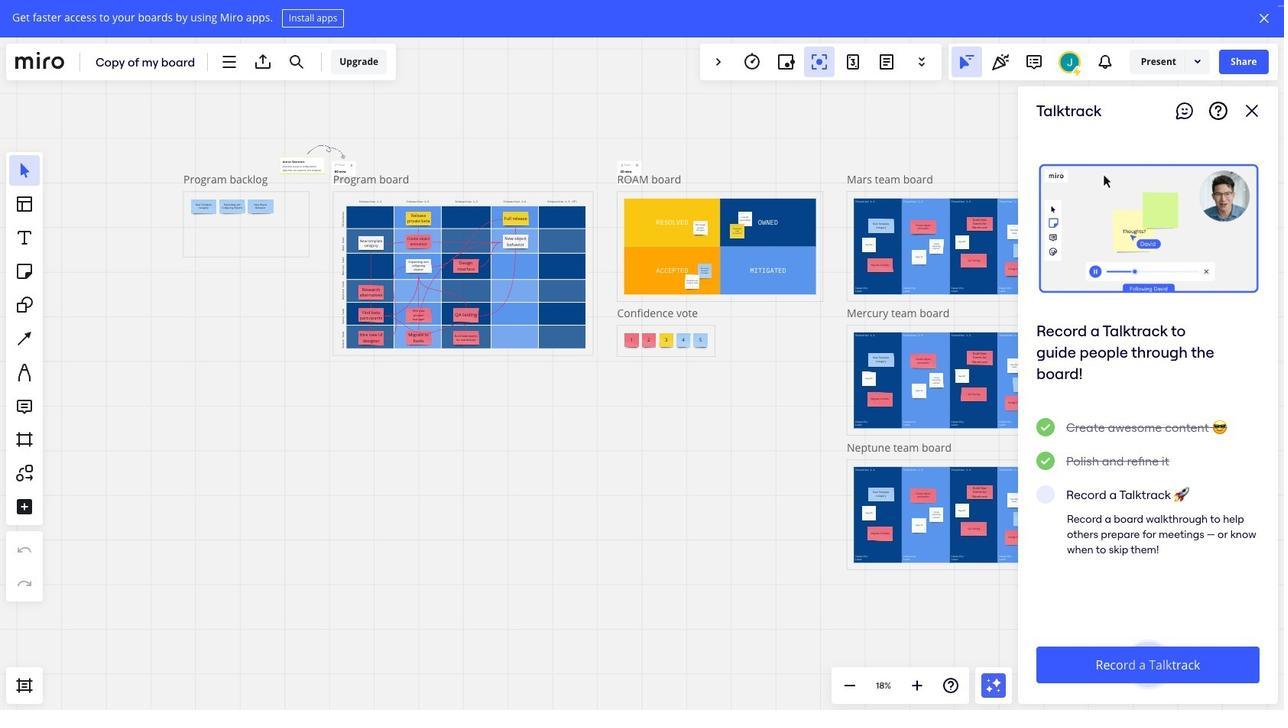 Task type: describe. For each thing, give the bounding box(es) containing it.
hide apps image
[[710, 53, 728, 71]]

comment image
[[1025, 53, 1044, 71]]

creation toolbar
[[6, 86, 43, 668]]

collaboration toolbar
[[701, 44, 942, 80]]

help center image
[[1210, 102, 1228, 120]]

1 vertical spatial spagx image
[[1037, 418, 1055, 437]]

0 vertical spatial spagx image
[[1192, 55, 1205, 67]]

main menu image
[[220, 53, 239, 71]]

open frames image
[[15, 677, 34, 695]]

feed image
[[1097, 53, 1115, 71]]



Task type: vqa. For each thing, say whether or not it's contained in the screenshot.
Search Boards text field
no



Task type: locate. For each thing, give the bounding box(es) containing it.
spagx image
[[1192, 55, 1205, 67], [1037, 418, 1055, 437], [1037, 452, 1055, 470]]

banner
[[0, 0, 345, 37]]

communication toolbar
[[949, 44, 1279, 80]]

hide collaborators' cursors image
[[958, 53, 976, 71]]

search image
[[288, 53, 306, 71]]

close image
[[1258, 11, 1272, 25]]

2 vertical spatial spagx image
[[1037, 452, 1055, 470]]

export this board image
[[254, 53, 272, 71]]

board toolbar
[[6, 44, 396, 80]]

reactions image
[[992, 53, 1010, 71]]

spagx image
[[1071, 65, 1084, 78]]



